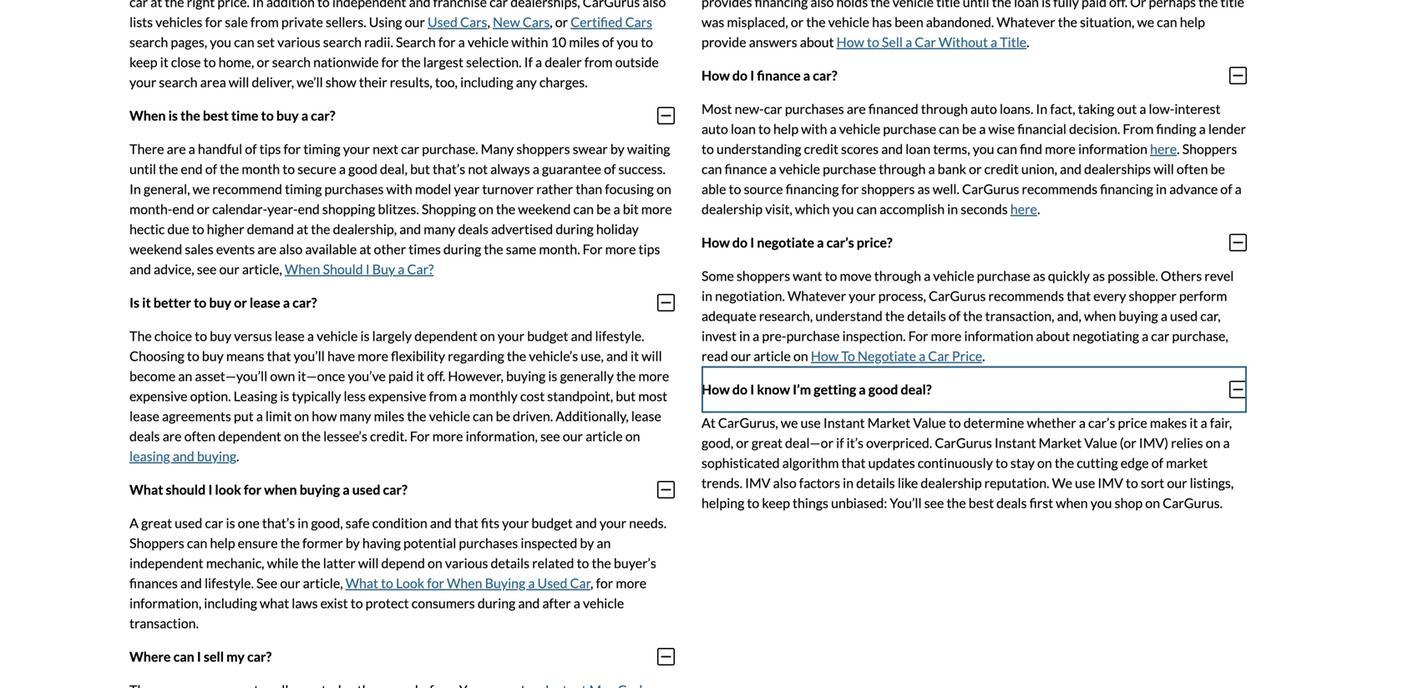 Task type: describe. For each thing, give the bounding box(es) containing it.
through inside the most new-car purchases are financed through auto loans. in fact, taking out a low-interest auto loan to help with a vehicle purchase can be a wise financial decision. from finding a lender to understanding credit scores and loan terms, you can find more information
[[921, 101, 968, 117]]

minus square image for a great used car is one that's in good, safe condition and that fits your budget and your needs. shoppers can help ensure the former by having potential purchases inspected by an independent mechanic, while the latter will depend on various details related to the buyer's finances and lifestyle. see our article,
[[658, 480, 675, 500]]

including inside the "used cars , new cars , or certified cars search pages, you can set various search radii. search for a vehicle within 10 miles of you to keep it close to home, or search nationwide for the largest selection. if a dealer from outside your search area will deliver, we'll show their results, too, including any charges."
[[460, 74, 514, 90]]

to down edge
[[1126, 475, 1139, 491]]

on down most
[[626, 428, 640, 444]]

more up most
[[639, 368, 669, 384]]

our inside at cargurus, we use instant market value to determine whether a car's price makes it a fair, good, or great deal—or if it's overpriced. cargurus instant market value (or imv) relies on a sophisticated algorithm that updates continuously to stay on the cutting edge of market trends. imv also factors in details like dealership reputation. we use imv to sort our listings, helping to keep things unbiased: you'll see the best deals first when you shop on cargurus.
[[1168, 475, 1188, 491]]

an inside the choice to buy versus lease a vehicle is largely dependent on your budget and lifestyle. choosing to buy means that you'll have more flexibility regarding the vehicle's use, and it will become an asset—you'll own it—once you've paid it off. however, buying is generally the more expensive option. leasing is typically less expensive from a monthly cost standpoint, but most lease agreements put a limit on how many miles the vehicle can be driven. additionally, lease deals are often dependent on the lessee's credit. for more information, see our article on leasing and buying .
[[178, 368, 192, 384]]

and down independent
[[180, 575, 202, 591]]

the right generally at left bottom
[[617, 368, 636, 384]]

like
[[898, 475, 919, 491]]

here for here
[[1151, 141, 1177, 157]]

choice
[[154, 328, 192, 344]]

negotiation.
[[715, 288, 785, 304]]

model
[[415, 181, 451, 197]]

read
[[702, 348, 728, 364]]

makes
[[1150, 415, 1188, 431]]

car inside a great used car is one that's in good, safe condition and that fits your budget and your needs. shoppers can help ensure the former by having potential purchases inspected by an independent mechanic, while the latter will depend on various details related to the buyer's finances and lifestyle. see our article,
[[205, 515, 223, 531]]

0 vertical spatial dependent
[[415, 328, 478, 344]]

we'll
[[297, 74, 323, 90]]

it inside the "used cars , new cars , or certified cars search pages, you can set various search radii. search for a vehicle within 10 miles of you to keep it close to home, or search nationwide for the largest selection. if a dealer from outside your search area will deliver, we'll show their results, too, including any charges."
[[160, 54, 168, 70]]

see inside the choice to buy versus lease a vehicle is largely dependent on your budget and lifestyle. choosing to buy means that you'll have more flexibility regarding the vehicle's use, and it will become an asset—you'll own it—once you've paid it off. however, buying is generally the more expensive option. leasing is typically less expensive from a monthly cost standpoint, but most lease agreements put a limit on how many miles the vehicle can be driven. additionally, lease deals are often dependent on the lessee's credit. for more information, see our article on leasing and buying .
[[541, 428, 560, 444]]

how do i negotiate a car's price?
[[702, 234, 893, 251]]

buy
[[372, 261, 395, 277]]

used inside the "used cars , new cars , or certified cars search pages, you can set various search radii. search for a vehicle within 10 miles of you to keep it close to home, or search nationwide for the largest selection. if a dealer from outside your search area will deliver, we'll show their results, too, including any charges."
[[428, 14, 458, 30]]

information, inside the choice to buy versus lease a vehicle is largely dependent on your budget and lifestyle. choosing to buy means that you'll have more flexibility regarding the vehicle's use, and it will become an asset—you'll own it—once you've paid it off. however, buying is generally the more expensive option. leasing is typically less expensive from a monthly cost standpoint, but most lease agreements put a limit on how many miles the vehicle can be driven. additionally, lease deals are often dependent on the lessee's credit. for more information, see our article on leasing and buying .
[[466, 428, 538, 444]]

vehicle inside ", for more information, including what laws exist to protect consumers during and after a vehicle transaction."
[[583, 595, 624, 611]]

lifestyle. inside a great used car is one that's in good, safe condition and that fits your budget and your needs. shoppers can help ensure the former by having potential purchases inspected by an independent mechanic, while the latter will depend on various details related to the buyer's finances and lifestyle. see our article,
[[205, 575, 254, 591]]

. up how do i finance a car? dropdown button
[[1027, 34, 1030, 50]]

the down continuously
[[947, 495, 966, 511]]

we
[[1052, 475, 1073, 491]]

1 expensive from the left
[[130, 388, 188, 404]]

additionally,
[[556, 408, 629, 424]]

former
[[302, 535, 343, 551]]

on inside a great used car is one that's in good, safe condition and that fits your budget and your needs. shoppers can help ensure the former by having potential purchases inspected by an independent mechanic, while the latter will depend on various details related to the buyer's finances and lifestyle. see our article,
[[428, 555, 443, 571]]

used cars , new cars , or certified cars search pages, you can set various search radii. search for a vehicle within 10 miles of you to keep it close to home, or search nationwide for the largest selection. if a dealer from outside your search area will deliver, we'll show their results, too, including any charges.
[[130, 14, 659, 90]]

purchase inside the . shoppers can finance a vehicle purchase through a bank or credit union, and dealerships will often be able to source financing for shoppers as well. cargurus recommends financing in advance of a dealership visit, which you can accomplish in seconds
[[823, 161, 877, 177]]

cargurus,
[[719, 415, 779, 431]]

how for how do i finance a car?
[[702, 67, 730, 84]]

to right helping
[[747, 495, 760, 511]]

i for sell
[[197, 649, 201, 665]]

to down how do i know i'm getting a good deal? dropdown button
[[949, 415, 961, 431]]

information inside "some shoppers want to move through a vehicle purchase as quickly as possible. others revel in negotiation. whatever your process, cargurus recommends that every shopper perform adequate research, understand the details of the transaction, and, when buying a used car, invest in a pre-purchase inspection. for more information about negotiating a car purchase, read our article on"
[[965, 328, 1034, 344]]

finance for i
[[757, 67, 801, 84]]

and up should
[[173, 448, 194, 464]]

to left the stay
[[996, 455, 1008, 471]]

buy up asset—you'll
[[202, 348, 224, 364]]

you up home,
[[210, 34, 231, 50]]

i for finance
[[751, 67, 755, 84]]

or down set
[[257, 54, 270, 70]]

be inside the . shoppers can finance a vehicle purchase through a bank or credit union, and dealerships will often be able to source financing for shoppers as well. cargurus recommends financing in advance of a dealership visit, which you can accomplish in seconds
[[1211, 161, 1226, 177]]

1 horizontal spatial use
[[1075, 475, 1096, 491]]

the left 'buyer's'
[[592, 555, 611, 571]]

too,
[[435, 74, 458, 90]]

largely
[[372, 328, 412, 344]]

car inside "some shoppers want to move through a vehicle purchase as quickly as possible. others revel in negotiation. whatever your process, cargurus recommends that every shopper perform adequate research, understand the details of the transaction, and, when buying a used car, invest in a pre-purchase inspection. for more information about negotiating a car purchase, read our article on"
[[1152, 328, 1170, 344]]

a great used car is one that's in good, safe condition and that fits your budget and your needs. shoppers can help ensure the former by having potential purchases inspected by an independent mechanic, while the latter will depend on various details related to the buyer's finances and lifestyle. see our article,
[[130, 515, 667, 591]]

on right the stay
[[1038, 455, 1053, 471]]

1 vertical spatial value
[[1085, 435, 1118, 451]]

deals for advertised
[[458, 221, 489, 237]]

how left the to at the bottom right of the page
[[811, 348, 839, 364]]

factors
[[799, 475, 841, 491]]

other
[[374, 241, 406, 257]]

, for more information, including what laws exist to protect consumers during and after a vehicle transaction.
[[130, 575, 647, 632]]

versus
[[234, 328, 272, 344]]

the down handful
[[220, 161, 239, 177]]

search left pages,
[[130, 34, 168, 50]]

is inside a great used car is one that's in good, safe condition and that fits your budget and your needs. shoppers can help ensure the former by having potential purchases inspected by an independent mechanic, while the latter will depend on various details related to the buyer's finances and lifestyle. see our article,
[[226, 515, 235, 531]]

higher
[[207, 221, 244, 237]]

1 horizontal spatial here link
[[1151, 141, 1177, 157]]

that inside a great used car is one that's in good, safe condition and that fits your budget and your needs. shoppers can help ensure the former by having potential purchases inspected by an independent mechanic, while the latter will depend on various details related to the buyer's finances and lifestyle. see our article,
[[454, 515, 479, 531]]

off.
[[427, 368, 446, 384]]

0 horizontal spatial value
[[913, 415, 946, 431]]

asset—you'll
[[195, 368, 268, 384]]

more right bit at top left
[[642, 201, 672, 217]]

2 cars from the left
[[523, 14, 550, 30]]

at
[[702, 415, 716, 431]]

what to look for when buying a used car
[[346, 575, 591, 591]]

well.
[[933, 181, 960, 197]]

. inside the choice to buy versus lease a vehicle is largely dependent on your budget and lifestyle. choosing to buy means that you'll have more flexibility regarding the vehicle's use, and it will become an asset—you'll own it—once you've paid it off. however, buying is generally the more expensive option. leasing is typically less expensive from a monthly cost standpoint, but most lease agreements put a limit on how many miles the vehicle can be driven. additionally, lease deals are often dependent on the lessee's credit. for more information, see our article on leasing and buying .
[[236, 448, 239, 464]]

lease up leasing
[[130, 408, 160, 424]]

consumers
[[412, 595, 475, 611]]

also inside at cargurus, we use instant market value to determine whether a car's price makes it a fair, good, or great deal—or if it's overpriced. cargurus instant market value (or imv) relies on a sophisticated algorithm that updates continuously to stay on the cutting edge of market trends. imv also factors in details like dealership reputation. we use imv to sort our listings, helping to keep things unbiased: you'll see the best deals first when you shop on cargurus.
[[773, 475, 797, 491]]

use,
[[581, 348, 604, 364]]

. inside the . shoppers can finance a vehicle purchase through a bank or credit union, and dealerships will often be able to source financing for shoppers as well. cargurus recommends financing in advance of a dealership visit, which you can accomplish in seconds
[[1177, 141, 1180, 157]]

the inside dropdown button
[[180, 107, 200, 124]]

end left shopping
[[298, 201, 320, 217]]

the up price
[[964, 308, 983, 324]]

agreements
[[162, 408, 231, 424]]

your right fits
[[502, 515, 529, 531]]

able
[[702, 181, 727, 197]]

to inside dropdown button
[[194, 295, 207, 311]]

search up we'll
[[272, 54, 311, 70]]

what for what to look for when buying a used car
[[346, 575, 378, 591]]

how left sell
[[837, 34, 865, 50]]

it inside at cargurus, we use instant market value to determine whether a car's price makes it a fair, good, or great deal—or if it's overpriced. cargurus instant market value (or imv) relies on a sophisticated algorithm that updates continuously to stay on the cutting edge of market trends. imv also factors in details like dealership reputation. we use imv to sort our listings, helping to keep things unbiased: you'll see the best deals first when you shop on cargurus.
[[1190, 415, 1199, 431]]

0 vertical spatial weekend
[[518, 201, 571, 217]]

however,
[[448, 368, 504, 384]]

the up credit.
[[407, 408, 427, 424]]

month-
[[130, 201, 172, 217]]

purchases inside a great used car is one that's in good, safe condition and that fits your budget and your needs. shoppers can help ensure the former by having potential purchases inspected by an independent mechanic, while the latter will depend on various details related to the buyer's finances and lifestyle. see our article,
[[459, 535, 518, 551]]

recommends inside the . shoppers can finance a vehicle purchase through a bank or credit union, and dealerships will often be able to source financing for shoppers as well. cargurus recommends financing in advance of a dealership visit, which you can accomplish in seconds
[[1022, 181, 1098, 197]]

sell
[[204, 649, 224, 665]]

are inside the choice to buy versus lease a vehicle is largely dependent on your budget and lifestyle. choosing to buy means that you'll have more flexibility regarding the vehicle's use, and it will become an asset—you'll own it—once you've paid it off. however, buying is generally the more expensive option. leasing is typically less expensive from a monthly cost standpoint, but most lease agreements put a limit on how many miles the vehicle can be driven. additionally, lease deals are often dependent on the lessee's credit. for more information, see our article on leasing and buying .
[[163, 428, 182, 444]]

on down the fair,
[[1206, 435, 1221, 451]]

1 vertical spatial weekend
[[130, 241, 182, 257]]

1 vertical spatial during
[[444, 241, 482, 257]]

vehicle down off.
[[429, 408, 470, 424]]

article inside "some shoppers want to move through a vehicle purchase as quickly as possible. others revel in negotiation. whatever your process, cargurus recommends that every shopper perform adequate research, understand the details of the transaction, and, when buying a used car, invest in a pre-purchase inspection. for more information about negotiating a car purchase, read our article on"
[[754, 348, 791, 364]]

will inside a great used car is one that's in good, safe condition and that fits your budget and your needs. shoppers can help ensure the former by having potential purchases inspected by an independent mechanic, while the latter will depend on various details related to the buyer's finances and lifestyle. see our article,
[[358, 555, 379, 571]]

it—once
[[298, 368, 345, 384]]

1 vertical spatial used
[[538, 575, 568, 591]]

. down union,
[[1038, 201, 1041, 217]]

what for what should i look for when buying a used car?
[[130, 482, 163, 498]]

continuously
[[918, 455, 993, 471]]

a inside dropdown button
[[859, 381, 866, 398]]

to up outside
[[641, 34, 653, 50]]

it inside dropdown button
[[142, 295, 151, 311]]

article, inside a great used car is one that's in good, safe condition and that fits your budget and your needs. shoppers can help ensure the former by having potential purchases inspected by an independent mechanic, while the latter will depend on various details related to the buyer's finances and lifestyle. see our article,
[[303, 575, 343, 591]]

or up 10
[[555, 14, 568, 30]]

the left same
[[484, 241, 504, 257]]

show
[[326, 74, 357, 90]]

is down own
[[280, 388, 289, 404]]

car's inside at cargurus, we use instant market value to determine whether a car's price makes it a fair, good, or great deal—or if it's overpriced. cargurus instant market value (or imv) relies on a sophisticated algorithm that updates continuously to stay on the cutting edge of market trends. imv also factors in details like dealership reputation. we use imv to sort our listings, helping to keep things unbiased: you'll see the best deals first when you shop on cargurus.
[[1089, 415, 1116, 431]]

do for finance
[[733, 67, 748, 84]]

be inside the most new-car purchases are financed through auto loans. in fact, taking out a low-interest auto loan to help with a vehicle purchase can be a wise financial decision. from finding a lender to understanding credit scores and loan terms, you can find more information
[[962, 121, 977, 137]]

year
[[454, 181, 480, 197]]

can up terms,
[[939, 121, 960, 137]]

on down success.
[[657, 181, 672, 197]]

it right the use,
[[631, 348, 639, 364]]

and up the use,
[[571, 328, 593, 344]]

1 vertical spatial timing
[[285, 181, 322, 197]]

same
[[506, 241, 537, 257]]

some
[[702, 268, 734, 284]]

on down sort
[[1146, 495, 1161, 511]]

minus square image for there are a handful of tips for timing your next car purchase. many shoppers swear by waiting until the end of the month to secure a good deal, but that's not always a guarantee of success. in general, we recommend timing purchases with model year turnover rather than focusing on month-end or calendar-year-end shopping blitzes. shopping on the weekend can be a bit more hectic due to higher demand at the dealership, and many deals advertised during holiday weekend sales events are also available at other times during the same month. for more tips and advice, see our article,
[[658, 106, 675, 126]]

condition
[[372, 515, 428, 531]]

car inside there are a handful of tips for timing your next car purchase. many shoppers swear by waiting until the end of the month to secure a good deal, but that's not always a guarantee of success. in general, we recommend timing purchases with model year turnover rather than focusing on month-end or calendar-year-end shopping blitzes. shopping on the weekend can be a bit more hectic due to higher demand at the dealership, and many deals advertised during holiday weekend sales events are also available at other times during the same month. for more tips and advice, see our article,
[[401, 141, 419, 157]]

holiday
[[596, 221, 639, 237]]

cargurus inside "some shoppers want to move through a vehicle purchase as quickly as possible. others revel in negotiation. whatever your process, cargurus recommends that every shopper perform adequate research, understand the details of the transaction, and, when buying a used car, invest in a pre-purchase inspection. for more information about negotiating a car purchase, read our article on"
[[929, 288, 986, 304]]

search down close
[[159, 74, 198, 90]]

sophisticated
[[702, 455, 780, 471]]

2 financing from the left
[[1101, 181, 1154, 197]]

lease up the you'll
[[275, 328, 305, 344]]

1 horizontal spatial loan
[[906, 141, 931, 157]]

with inside there are a handful of tips for timing your next car purchase. many shoppers swear by waiting until the end of the month to secure a good deal, but that's not always a guarantee of success. in general, we recommend timing purchases with model year turnover rather than focusing on month-end or calendar-year-end shopping blitzes. shopping on the weekend can be a bit more hectic due to higher demand at the dealership, and many deals advertised during holiday weekend sales events are also available at other times during the same month. for more tips and advice, see our article,
[[386, 181, 413, 197]]

best inside dropdown button
[[203, 107, 229, 124]]

and up potential
[[430, 515, 452, 531]]

from inside the "used cars , new cars , or certified cars search pages, you can set various search radii. search for a vehicle within 10 miles of you to keep it close to home, or search nationwide for the largest selection. if a dealer from outside your search area will deliver, we'll show their results, too, including any charges."
[[585, 54, 613, 70]]

want
[[793, 268, 823, 284]]

0 vertical spatial instant
[[824, 415, 865, 431]]

purchase down research,
[[787, 328, 840, 344]]

new cars link
[[493, 14, 550, 30]]

to down the choice
[[187, 348, 199, 364]]

where can i sell my car?
[[130, 649, 272, 665]]

source
[[744, 181, 783, 197]]

during inside ", for more information, including what laws exist to protect consumers during and after a vehicle transaction."
[[478, 595, 516, 611]]

of down handful
[[205, 161, 217, 177]]

often inside the choice to buy versus lease a vehicle is largely dependent on your budget and lifestyle. choosing to buy means that you'll have more flexibility regarding the vehicle's use, and it will become an asset—you'll own it—once you've paid it off. however, buying is generally the more expensive option. leasing is typically less expensive from a monthly cost standpoint, but most lease agreements put a limit on how many miles the vehicle can be driven. additionally, lease deals are often dependent on the lessee's credit. for more information, see our article on leasing and buying .
[[184, 428, 216, 444]]

that inside the choice to buy versus lease a vehicle is largely dependent on your budget and lifestyle. choosing to buy means that you'll have more flexibility regarding the vehicle's use, and it will become an asset—you'll own it—once you've paid it off. however, buying is generally the more expensive option. leasing is typically less expensive from a monthly cost standpoint, but most lease agreements put a limit on how many miles the vehicle can be driven. additionally, lease deals are often dependent on the lessee's credit. for more information, see our article on leasing and buying .
[[267, 348, 291, 364]]

0 horizontal spatial auto
[[702, 121, 728, 137]]

can up the able
[[702, 161, 722, 177]]

how do i finance a car?
[[702, 67, 838, 84]]

for inside the . shoppers can finance a vehicle purchase through a bank or credit union, and dealerships will often be able to source financing for shoppers as well. cargurus recommends financing in advance of a dealership visit, which you can accomplish in seconds
[[842, 181, 859, 197]]

2 vertical spatial car
[[570, 575, 591, 591]]

area
[[200, 74, 226, 90]]

to up the able
[[702, 141, 714, 157]]

to inside a great used car is one that's in good, safe condition and that fits your budget and your needs. shoppers can help ensure the former by having potential purchases inspected by an independent mechanic, while the latter will depend on various details related to the buyer's finances and lifestyle. see our article,
[[577, 555, 589, 571]]

1 vertical spatial instant
[[995, 435, 1037, 451]]

title
[[1000, 34, 1027, 50]]

cargurus inside at cargurus, we use instant market value to determine whether a car's price makes it a fair, good, or great deal—or if it's overpriced. cargurus instant market value (or imv) relies on a sophisticated algorithm that updates continuously to stay on the cutting edge of market trends. imv also factors in details like dealership reputation. we use imv to sort our listings, helping to keep things unbiased: you'll see the best deals first when you shop on cargurus.
[[935, 435, 992, 451]]

time
[[231, 107, 259, 124]]

our inside a great used car is one that's in good, safe condition and that fits your budget and your needs. shoppers can help ensure the former by having potential purchases inspected by an independent mechanic, while the latter will depend on various details related to the buyer's finances and lifestyle. see our article,
[[280, 575, 300, 591]]

of up month
[[245, 141, 257, 157]]

are down demand at the left of the page
[[258, 241, 277, 257]]

vehicle up have
[[317, 328, 358, 344]]

, inside ", for more information, including what laws exist to protect consumers during and after a vehicle transaction."
[[591, 575, 594, 591]]

purchase,
[[1173, 328, 1229, 344]]

2 horizontal spatial as
[[1093, 268, 1106, 284]]

keep inside the "used cars , new cars , or certified cars search pages, you can set various search radii. search for a vehicle within 10 miles of you to keep it close to home, or search nationwide for the largest selection. if a dealer from outside your search area will deliver, we'll show their results, too, including any charges."
[[130, 54, 158, 70]]

in down adequate
[[740, 328, 750, 344]]

used inside "some shoppers want to move through a vehicle purchase as quickly as possible. others revel in negotiation. whatever your process, cargurus recommends that every shopper perform adequate research, understand the details of the transaction, and, when buying a used car, invest in a pre-purchase inspection. for more information about negotiating a car purchase, read our article on"
[[1171, 308, 1198, 324]]

in down well. at right
[[948, 201, 959, 217]]

when inside what should i look for when buying a used car? dropdown button
[[264, 482, 297, 498]]

what to look for when buying a used car link
[[346, 575, 591, 591]]

3 cars from the left
[[625, 14, 653, 30]]

fact,
[[1051, 101, 1076, 117]]

. up how do i know i'm getting a good deal? dropdown button
[[983, 348, 986, 364]]

general,
[[144, 181, 190, 197]]

search
[[396, 34, 436, 50]]

and inside the most new-car purchases are financed through auto loans. in fact, taking out a low-interest auto loan to help with a vehicle purchase can be a wise financial decision. from finding a lender to understanding credit scores and loan terms, you can find more information
[[882, 141, 903, 157]]

1 vertical spatial tips
[[639, 241, 660, 257]]

to right month
[[283, 161, 295, 177]]

the down "former"
[[301, 555, 321, 571]]

or inside the . shoppers can finance a vehicle purchase through a bank or credit union, and dealerships will often be able to source financing for shoppers as well. cargurus recommends financing in advance of a dealership visit, which you can accomplish in seconds
[[969, 161, 982, 177]]

1 vertical spatial at
[[360, 241, 371, 257]]

great inside a great used car is one that's in good, safe condition and that fits your budget and your needs. shoppers can help ensure the former by having potential purchases inspected by an independent mechanic, while the latter will depend on various details related to the buyer's finances and lifestyle. see our article,
[[141, 515, 172, 531]]

on left how
[[294, 408, 309, 424]]

to inside ", for more information, including what laws exist to protect consumers during and after a vehicle transaction."
[[351, 595, 363, 611]]

car's inside dropdown button
[[827, 234, 855, 251]]

our inside "some shoppers want to move through a vehicle purchase as quickly as possible. others revel in negotiation. whatever your process, cargurus recommends that every shopper perform adequate research, understand the details of the transaction, and, when buying a used car, invest in a pre-purchase inspection. for more information about negotiating a car purchase, read our article on"
[[731, 348, 751, 364]]

vehicle inside "some shoppers want to move through a vehicle purchase as quickly as possible. others revel in negotiation. whatever your process, cargurus recommends that every shopper perform adequate research, understand the details of the transaction, and, when buying a used car, invest in a pre-purchase inspection. for more information about negotiating a car purchase, read our article on"
[[934, 268, 975, 284]]

on down limit
[[284, 428, 299, 444]]

recommend
[[212, 181, 282, 197]]

more right credit.
[[433, 428, 463, 444]]

the up the while
[[280, 535, 300, 551]]

to inside dropdown button
[[261, 107, 274, 124]]

1 imv from the left
[[745, 475, 771, 491]]

without
[[939, 34, 988, 50]]

understand
[[816, 308, 883, 324]]

month
[[242, 161, 280, 177]]

secure
[[298, 161, 337, 177]]

and inside ", for more information, including what laws exist to protect consumers during and after a vehicle transaction."
[[518, 595, 540, 611]]

i for look
[[208, 482, 213, 498]]

determine
[[964, 415, 1025, 431]]

the up the we
[[1055, 455, 1075, 471]]

that inside at cargurus, we use instant market value to determine whether a car's price makes it a fair, good, or great deal—or if it's overpriced. cargurus instant market value (or imv) relies on a sophisticated algorithm that updates continuously to stay on the cutting edge of market trends. imv also factors in details like dealership reputation. we use imv to sort our listings, helping to keep things unbiased: you'll see the best deals first when you shop on cargurus.
[[842, 455, 866, 471]]

to right the choice
[[195, 328, 207, 344]]

2 horizontal spatial when
[[447, 575, 483, 591]]

to up understanding
[[759, 121, 771, 137]]

can down wise
[[997, 141, 1018, 157]]

shoppers inside a great used car is one that's in good, safe condition and that fits your budget and your needs. shoppers can help ensure the former by having potential purchases inspected by an independent mechanic, while the latter will depend on various details related to the buyer's finances and lifestyle. see our article,
[[130, 535, 184, 551]]

process,
[[879, 288, 927, 304]]

how to sell a car without a title link
[[837, 34, 1027, 50]]

year-
[[267, 201, 298, 217]]

often inside the . shoppers can finance a vehicle purchase through a bank or credit union, and dealerships will often be able to source financing for shoppers as well. cargurus recommends financing in advance of a dealership visit, which you can accomplish in seconds
[[1177, 161, 1209, 177]]

are inside the most new-car purchases are financed through auto loans. in fact, taking out a low-interest auto loan to help with a vehicle purchase can be a wise financial decision. from finding a lender to understanding credit scores and loan terms, you can find more information
[[847, 101, 866, 117]]

buying up look
[[197, 448, 236, 464]]

1 horizontal spatial ,
[[550, 14, 553, 30]]

minus square image for most new-car purchases are financed through auto loans. in fact, taking out a low-interest auto loan to help with a vehicle purchase can be a wise financial decision. from finding a lender to understanding credit scores and loan terms, you can find more information
[[1230, 65, 1247, 85]]

to right due
[[192, 221, 204, 237]]

0 vertical spatial auto
[[971, 101, 998, 117]]

leasing and buying link
[[130, 448, 236, 464]]

independent
[[130, 555, 204, 571]]

0 vertical spatial tips
[[259, 141, 281, 157]]

information inside the most new-car purchases are financed through auto loans. in fact, taking out a low-interest auto loan to help with a vehicle purchase can be a wise financial decision. from finding a lender to understanding credit scores and loan terms, you can find more information
[[1079, 141, 1148, 157]]

2 imv from the left
[[1098, 475, 1124, 491]]

the down turnover
[[496, 201, 516, 217]]

for inside dropdown button
[[244, 482, 262, 498]]

calendar-
[[212, 201, 267, 217]]

can up price?
[[857, 201, 877, 217]]

0 horizontal spatial ,
[[488, 14, 490, 30]]

what should i look for when buying a used car?
[[130, 482, 408, 498]]

you inside the . shoppers can finance a vehicle purchase through a bank or credit union, and dealerships will often be able to source financing for shoppers as well. cargurus recommends financing in advance of a dealership visit, which you can accomplish in seconds
[[833, 201, 854, 217]]

and up the inspected
[[576, 515, 597, 531]]

recommends inside "some shoppers want to move through a vehicle purchase as quickly as possible. others revel in negotiation. whatever your process, cargurus recommends that every shopper perform adequate research, understand the details of the transaction, and, when buying a used car, invest in a pre-purchase inspection. for more information about negotiating a car purchase, read our article on"
[[989, 288, 1065, 304]]

look
[[215, 482, 241, 498]]

buying up cost in the left of the page
[[506, 368, 546, 384]]

1 vertical spatial market
[[1039, 435, 1082, 451]]

and down blitzes.
[[400, 221, 421, 237]]

month.
[[539, 241, 580, 257]]

are right there
[[167, 141, 186, 157]]

more up you've
[[358, 348, 389, 364]]

new
[[493, 14, 520, 30]]

where
[[130, 649, 171, 665]]

your left needs.
[[600, 515, 627, 531]]

when for when is the best time to buy a car?
[[130, 107, 166, 124]]

buy up means
[[210, 328, 232, 344]]

see inside at cargurus, we use instant market value to determine whether a car's price makes it a fair, good, or great deal—or if it's overpriced. cargurus instant market value (or imv) relies on a sophisticated algorithm that updates continuously to stay on the cutting edge of market trends. imv also factors in details like dealership reputation. we use imv to sort our listings, helping to keep things unbiased: you'll see the best deals first when you shop on cargurus.
[[925, 495, 944, 511]]

that inside "some shoppers want to move through a vehicle purchase as quickly as possible. others revel in negotiation. whatever your process, cargurus recommends that every shopper perform adequate research, understand the details of the transaction, and, when buying a used car, invest in a pre-purchase inspection. for more information about negotiating a car purchase, read our article on"
[[1067, 288, 1091, 304]]

and right the use,
[[607, 348, 628, 364]]

of inside the "used cars , new cars , or certified cars search pages, you can set various search radii. search for a vehicle within 10 miles of you to keep it close to home, or search nationwide for the largest selection. if a dealer from outside your search area will deliver, we'll show their results, too, including any charges."
[[602, 34, 614, 50]]

sort
[[1141, 475, 1165, 491]]

including inside ", for more information, including what laws exist to protect consumers during and after a vehicle transaction."
[[204, 595, 257, 611]]

reputation.
[[985, 475, 1050, 491]]

transaction.
[[130, 615, 199, 632]]

used cars link
[[428, 14, 488, 30]]

finding
[[1157, 121, 1197, 137]]

end up due
[[172, 201, 194, 217]]

1 horizontal spatial by
[[580, 535, 594, 551]]

there are a handful of tips for timing your next car purchase. many shoppers swear by waiting until the end of the month to secure a good deal, but that's not always a guarantee of success. in general, we recommend timing purchases with model year turnover rather than focusing on month-end or calendar-year-end shopping blitzes. shopping on the weekend can be a bit more hectic due to higher demand at the dealership, and many deals advertised during holiday weekend sales events are also available at other times during the same month. for more tips and advice, see our article,
[[130, 141, 672, 277]]

first
[[1030, 495, 1054, 511]]

how to negotiate a car price .
[[811, 348, 986, 364]]

to up the protect
[[381, 575, 393, 591]]

dealership inside at cargurus, we use instant market value to determine whether a car's price makes it a fair, good, or great deal—or if it's overpriced. cargurus instant market value (or imv) relies on a sophisticated algorithm that updates continuously to stay on the cutting edge of market trends. imv also factors in details like dealership reputation. we use imv to sort our listings, helping to keep things unbiased: you'll see the best deals first when you shop on cargurus.
[[921, 475, 982, 491]]

inspected
[[521, 535, 578, 551]]

dealerships
[[1085, 161, 1152, 177]]

the down process,
[[886, 308, 905, 324]]

listings,
[[1190, 475, 1234, 491]]

0 vertical spatial timing
[[304, 141, 341, 157]]

a inside ", for more information, including what laws exist to protect consumers during and after a vehicle transaction."
[[574, 595, 581, 611]]

wise
[[989, 121, 1015, 137]]

and left 'advice,'
[[130, 261, 151, 277]]

you'll
[[890, 495, 922, 511]]

lease down most
[[632, 408, 662, 424]]

1 vertical spatial dependent
[[218, 428, 281, 444]]

can inside the choice to buy versus lease a vehicle is largely dependent on your budget and lifestyle. choosing to buy means that you'll have more flexibility regarding the vehicle's use, and it will become an asset—you'll own it—once you've paid it off. however, buying is generally the more expensive option. leasing is typically less expensive from a monthly cost standpoint, but most lease agreements put a limit on how many miles the vehicle can be driven. additionally, lease deals are often dependent on the lessee's credit. for more information, see our article on leasing and buying .
[[473, 408, 493, 424]]

to up area
[[204, 54, 216, 70]]

the up available
[[311, 221, 330, 237]]

advance
[[1170, 181, 1218, 197]]

for inside there are a handful of tips for timing your next car purchase. many shoppers swear by waiting until the end of the month to secure a good deal, but that's not always a guarantee of success. in general, we recommend timing purchases with model year turnover rather than focusing on month-end or calendar-year-end shopping blitzes. shopping on the weekend can be a bit more hectic due to higher demand at the dealership, and many deals advertised during holiday weekend sales events are also available at other times during the same month. for more tips and advice, see our article,
[[583, 241, 603, 257]]

0 horizontal spatial by
[[346, 535, 360, 551]]

on up regarding
[[480, 328, 495, 344]]

the up general,
[[159, 161, 178, 177]]

you up outside
[[617, 34, 638, 50]]

shoppers inside the . shoppers can finance a vehicle purchase through a bank or credit union, and dealerships will often be able to source financing for shoppers as well. cargurus recommends financing in advance of a dealership visit, which you can accomplish in seconds
[[862, 181, 915, 197]]



Task type: locate. For each thing, give the bounding box(es) containing it.
i for know
[[751, 381, 755, 398]]

vehicle right after
[[583, 595, 624, 611]]

0 horizontal spatial financing
[[786, 181, 839, 197]]

keep
[[130, 54, 158, 70], [762, 495, 790, 511]]

0 vertical spatial good,
[[702, 435, 734, 451]]

of up 'focusing'
[[604, 161, 616, 177]]

purchase up transaction,
[[977, 268, 1031, 284]]

use right the we
[[1075, 475, 1096, 491]]

minus square image for some shoppers want to move through a vehicle purchase as quickly as possible. others revel in negotiation. whatever your process, cargurus recommends that every shopper perform adequate research, understand the details of the transaction, and, when buying a used car, invest in a pre-purchase inspection. for more information about negotiating a car purchase, read our article on
[[1230, 233, 1247, 253]]

cargurus.
[[1163, 495, 1223, 511]]

0 vertical spatial in
[[1036, 101, 1048, 117]]

your
[[130, 74, 156, 90], [343, 141, 370, 157], [849, 288, 876, 304], [498, 328, 525, 344], [502, 515, 529, 531], [600, 515, 627, 531]]

in
[[1156, 181, 1167, 197], [948, 201, 959, 217], [702, 288, 713, 304], [740, 328, 750, 344], [843, 475, 854, 491], [298, 515, 309, 531]]

shoppers inside the . shoppers can finance a vehicle purchase through a bank or credit union, and dealerships will often be able to source financing for shoppers as well. cargurus recommends financing in advance of a dealership visit, which you can accomplish in seconds
[[1183, 141, 1238, 157]]

used inside a great used car is one that's in good, safe condition and that fits your budget and your needs. shoppers can help ensure the former by having potential purchases inspected by an independent mechanic, while the latter will depend on various details related to the buyer's finances and lifestyle. see our article,
[[175, 515, 202, 531]]

0 vertical spatial at
[[297, 221, 308, 237]]

minus square image
[[1230, 233, 1247, 253], [658, 480, 675, 500]]

your inside the choice to buy versus lease a vehicle is largely dependent on your budget and lifestyle. choosing to buy means that you'll have more flexibility regarding the vehicle's use, and it will become an asset—you'll own it—once you've paid it off. however, buying is generally the more expensive option. leasing is typically less expensive from a monthly cost standpoint, but most lease agreements put a limit on how many miles the vehicle can be driven. additionally, lease deals are often dependent on the lessee's credit. for more information, see our article on leasing and buying .
[[498, 328, 525, 344]]

0 horizontal spatial great
[[141, 515, 172, 531]]

article down additionally,
[[586, 428, 623, 444]]

many down less
[[340, 408, 371, 424]]

and inside the . shoppers can finance a vehicle purchase through a bank or credit union, and dealerships will often be able to source financing for shoppers as well. cargurus recommends financing in advance of a dealership visit, which you can accomplish in seconds
[[1060, 161, 1082, 177]]

1 vertical spatial in
[[130, 181, 141, 197]]

protect
[[366, 595, 409, 611]]

dealership inside the . shoppers can finance a vehicle purchase through a bank or credit union, and dealerships will often be able to source financing for shoppers as well. cargurus recommends financing in advance of a dealership visit, which you can accomplish in seconds
[[702, 201, 763, 217]]

minus square image inside how do i know i'm getting a good deal? dropdown button
[[1230, 380, 1247, 400]]

it left close
[[160, 54, 168, 70]]

when is the best time to buy a car?
[[130, 107, 335, 124]]

during down buying
[[478, 595, 516, 611]]

0 vertical spatial including
[[460, 74, 514, 90]]

minus square image
[[1230, 65, 1247, 85], [658, 106, 675, 126], [658, 293, 675, 313], [1230, 380, 1247, 400], [658, 647, 675, 667]]

see inside there are a handful of tips for timing your next car purchase. many shoppers swear by waiting until the end of the month to secure a good deal, but that's not always a guarantee of success. in general, we recommend timing purchases with model year turnover rather than focusing on month-end or calendar-year-end shopping blitzes. shopping on the weekend can be a bit more hectic due to higher demand at the dealership, and many deals advertised during holiday weekend sales events are also available at other times during the same month. for more tips and advice, see our article,
[[197, 261, 217, 277]]

0 vertical spatial budget
[[527, 328, 569, 344]]

invest
[[702, 328, 737, 344]]

1 horizontal spatial credit
[[985, 161, 1019, 177]]

0 horizontal spatial also
[[279, 241, 303, 257]]

1 horizontal spatial we
[[781, 415, 798, 431]]

an inside a great used car is one that's in good, safe condition and that fits your budget and your needs. shoppers can help ensure the former by having potential purchases inspected by an independent mechanic, while the latter will depend on various details related to the buyer's finances and lifestyle. see our article,
[[597, 535, 611, 551]]

0 horizontal spatial with
[[386, 181, 413, 197]]

1 vertical spatial keep
[[762, 495, 790, 511]]

transaction,
[[986, 308, 1055, 324]]

car up after
[[570, 575, 591, 591]]

0 horizontal spatial expensive
[[130, 388, 188, 404]]

to right the able
[[729, 181, 742, 197]]

bit
[[623, 201, 639, 217]]

minus square image inside where can i sell my car? dropdown button
[[658, 647, 675, 667]]

minus square image for the choice to buy versus lease a vehicle is largely dependent on your budget and lifestyle. choosing to buy means that you'll have more flexibility regarding the vehicle's use, and it will become an asset—you'll own it—once you've paid it off. however, buying is generally the more expensive option. leasing is typically less expensive from a monthly cost standpoint, but most lease agreements put a limit on how many miles the vehicle can be driven. additionally, lease deals are often dependent on the lessee's credit. for more information, see our article on
[[658, 293, 675, 313]]

price
[[1118, 415, 1148, 431]]

be inside there are a handful of tips for timing your next car purchase. many shoppers swear by waiting until the end of the month to secure a good deal, but that's not always a guarantee of success. in general, we recommend timing purchases with model year turnover rather than focusing on month-end or calendar-year-end shopping blitzes. shopping on the weekend can be a bit more hectic due to higher demand at the dealership, and many deals advertised during holiday weekend sales events are also available at other times during the same month. for more tips and advice, see our article,
[[597, 201, 611, 217]]

purchase
[[883, 121, 937, 137], [823, 161, 877, 177], [977, 268, 1031, 284], [787, 328, 840, 344]]

weekend down hectic at the left top
[[130, 241, 182, 257]]

information down transaction,
[[965, 328, 1034, 344]]

best inside at cargurus, we use instant market value to determine whether a car's price makes it a fair, good, or great deal—or if it's overpriced. cargurus instant market value (or imv) relies on a sophisticated algorithm that updates continuously to stay on the cutting edge of market trends. imv also factors in details like dealership reputation. we use imv to sort our listings, helping to keep things unbiased: you'll see the best deals first when you shop on cargurus.
[[969, 495, 994, 511]]

1 horizontal spatial best
[[969, 495, 994, 511]]

are left the 'financed'
[[847, 101, 866, 117]]

1 horizontal spatial purchases
[[459, 535, 518, 551]]

0 horizontal spatial from
[[429, 388, 457, 404]]

i for buy
[[366, 261, 370, 277]]

1 horizontal spatial article,
[[303, 575, 343, 591]]

0 vertical spatial that's
[[433, 161, 466, 177]]

recommends down union,
[[1022, 181, 1098, 197]]

0 vertical spatial deals
[[458, 221, 489, 237]]

selection.
[[466, 54, 522, 70]]

one
[[238, 515, 260, 531]]

cars
[[460, 14, 488, 30], [523, 14, 550, 30], [625, 14, 653, 30]]

1 horizontal spatial see
[[541, 428, 560, 444]]

1 vertical spatial but
[[616, 388, 636, 404]]

how for how do i know i'm getting a good deal?
[[702, 381, 730, 398]]

0 horizontal spatial see
[[197, 261, 217, 277]]

my
[[227, 649, 245, 665]]

how to negotiate a car price link
[[811, 348, 983, 364]]

used up purchase,
[[1171, 308, 1198, 324]]

shoppers up negotiation.
[[737, 268, 791, 284]]

we
[[193, 181, 210, 197], [781, 415, 798, 431]]

as
[[918, 181, 930, 197], [1033, 268, 1046, 284], [1093, 268, 1106, 284]]

used
[[428, 14, 458, 30], [538, 575, 568, 591]]

0 vertical spatial great
[[752, 435, 783, 451]]

1 horizontal spatial as
[[1033, 268, 1046, 284]]

good, inside at cargurus, we use instant market value to determine whether a car's price makes it a fair, good, or great deal—or if it's overpriced. cargurus instant market value (or imv) relies on a sophisticated algorithm that updates continuously to stay on the cutting edge of market trends. imv also factors in details like dealership reputation. we use imv to sort our listings, helping to keep things unbiased: you'll see the best deals first when you shop on cargurus.
[[702, 435, 734, 451]]

0 horizontal spatial shoppers
[[130, 535, 184, 551]]

or up versus
[[234, 295, 247, 311]]

0 horizontal spatial loan
[[731, 121, 756, 137]]

article down "pre-"
[[754, 348, 791, 364]]

2 horizontal spatial for
[[909, 328, 929, 344]]

instant up the stay
[[995, 435, 1037, 451]]

shoppers up accomplish
[[862, 181, 915, 197]]

budget up vehicle's
[[527, 328, 569, 344]]

0 horizontal spatial help
[[210, 535, 235, 551]]

is inside dropdown button
[[168, 107, 178, 124]]

1 vertical spatial information,
[[130, 595, 202, 611]]

hectic
[[130, 221, 165, 237]]

0 horizontal spatial here link
[[1011, 201, 1038, 217]]

3 do from the top
[[733, 381, 748, 398]]

your inside the "used cars , new cars , or certified cars search pages, you can set various search radii. search for a vehicle within 10 miles of you to keep it close to home, or search nationwide for the largest selection. if a dealer from outside your search area will deliver, we'll show their results, too, including any charges."
[[130, 74, 156, 90]]

many
[[424, 221, 456, 237], [340, 408, 371, 424]]

will
[[229, 74, 249, 90], [1154, 161, 1175, 177], [642, 348, 662, 364], [358, 555, 379, 571]]

1 vertical spatial an
[[597, 535, 611, 551]]

0 vertical spatial shoppers
[[1183, 141, 1238, 157]]

many
[[481, 141, 514, 157]]

it left off.
[[416, 368, 425, 384]]

vehicle inside the "used cars , new cars , or certified cars search pages, you can set various search radii. search for a vehicle within 10 miles of you to keep it close to home, or search nationwide for the largest selection. if a dealer from outside your search area will deliver, we'll show their results, too, including any charges."
[[468, 34, 509, 50]]

0 vertical spatial market
[[868, 415, 911, 431]]

what
[[260, 595, 289, 611]]

relies
[[1172, 435, 1204, 451]]

to right want
[[825, 268, 838, 284]]

0 vertical spatial during
[[556, 221, 594, 237]]

your inside there are a handful of tips for timing your next car purchase. many shoppers swear by waiting until the end of the month to secure a good deal, but that's not always a guarantee of success. in general, we recommend timing purchases with model year turnover rather than focusing on month-end or calendar-year-end shopping blitzes. shopping on the weekend can be a bit more hectic due to higher demand at the dealership, and many deals advertised during holiday weekend sales events are also available at other times during the same month. for more tips and advice, see our article,
[[343, 141, 370, 157]]

deals inside the choice to buy versus lease a vehicle is largely dependent on your budget and lifestyle. choosing to buy means that you'll have more flexibility regarding the vehicle's use, and it will become an asset—you'll own it—once you've paid it off. however, buying is generally the more expensive option. leasing is typically less expensive from a monthly cost standpoint, but most lease agreements put a limit on how many miles the vehicle can be driven. additionally, lease deals are often dependent on the lessee's credit. for more information, see our article on leasing and buying .
[[130, 428, 160, 444]]

we inside there are a handful of tips for timing your next car purchase. many shoppers swear by waiting until the end of the month to secure a good deal, but that's not always a guarantee of success. in general, we recommend timing purchases with model year turnover rather than focusing on month-end or calendar-year-end shopping blitzes. shopping on the weekend can be a bit more hectic due to higher demand at the dealership, and many deals advertised during holiday weekend sales events are also available at other times during the same month. for more tips and advice, see our article,
[[193, 181, 210, 197]]

details inside at cargurus, we use instant market value to determine whether a car's price makes it a fair, good, or great deal—or if it's overpriced. cargurus instant market value (or imv) relies on a sophisticated algorithm that updates continuously to stay on the cutting edge of market trends. imv also factors in details like dealership reputation. we use imv to sort our listings, helping to keep things unbiased: you'll see the best deals first when you shop on cargurus.
[[857, 475, 895, 491]]

due
[[167, 221, 189, 237]]

do for know
[[733, 381, 748, 398]]

see down sales
[[197, 261, 217, 277]]

for
[[583, 241, 603, 257], [909, 328, 929, 344], [410, 428, 430, 444]]

whatever
[[788, 288, 847, 304]]

car? inside dropdown button
[[293, 295, 317, 311]]

good inside dropdown button
[[869, 381, 899, 398]]

in down some
[[702, 288, 713, 304]]

tips up month
[[259, 141, 281, 157]]

interest
[[1175, 101, 1221, 117]]

1 horizontal spatial with
[[802, 121, 828, 137]]

what should i look for when buying a used car? button
[[130, 466, 675, 513]]

0 horizontal spatial use
[[801, 415, 821, 431]]

whether
[[1027, 415, 1077, 431]]

0 vertical spatial value
[[913, 415, 946, 431]]

help inside the most new-car purchases are financed through auto loans. in fact, taking out a low-interest auto loan to help with a vehicle purchase can be a wise financial decision. from finding a lender to understanding credit scores and loan terms, you can find more information
[[774, 121, 799, 137]]

0 vertical spatial car
[[915, 34, 936, 50]]

finance for can
[[725, 161, 767, 177]]

here for here .
[[1011, 201, 1038, 217]]

see down driven.
[[541, 428, 560, 444]]

article inside the choice to buy versus lease a vehicle is largely dependent on your budget and lifestyle. choosing to buy means that you'll have more flexibility regarding the vehicle's use, and it will become an asset—you'll own it—once you've paid it off. however, buying is generally the more expensive option. leasing is typically less expensive from a monthly cost standpoint, but most lease agreements put a limit on how many miles the vehicle can be driven. additionally, lease deals are often dependent on the lessee's credit. for more information, see our article on leasing and buying .
[[586, 428, 623, 444]]

cargurus
[[963, 181, 1020, 197], [929, 288, 986, 304], [935, 435, 992, 451]]

0 horizontal spatial good,
[[311, 515, 343, 531]]

1 horizontal spatial good,
[[702, 435, 734, 451]]

0 horizontal spatial market
[[868, 415, 911, 431]]

the up results,
[[401, 54, 421, 70]]

used up search
[[428, 14, 458, 30]]

cutting
[[1077, 455, 1119, 471]]

miles inside the choice to buy versus lease a vehicle is largely dependent on your budget and lifestyle. choosing to buy means that you'll have more flexibility regarding the vehicle's use, and it will become an asset—you'll own it—once you've paid it off. however, buying is generally the more expensive option. leasing is typically less expensive from a monthly cost standpoint, but most lease agreements put a limit on how many miles the vehicle can be driven. additionally, lease deals are often dependent on the lessee's credit. for more information, see our article on leasing and buying .
[[374, 408, 405, 424]]

through inside "some shoppers want to move through a vehicle purchase as quickly as possible. others revel in negotiation. whatever your process, cargurus recommends that every shopper perform adequate research, understand the details of the transaction, and, when buying a used car, invest in a pre-purchase inspection. for more information about negotiating a car purchase, read our article on"
[[875, 268, 922, 284]]

find
[[1020, 141, 1043, 157]]

when for when should i buy a car?
[[285, 261, 320, 277]]

i
[[751, 67, 755, 84], [751, 234, 755, 251], [366, 261, 370, 277], [751, 381, 755, 398], [208, 482, 213, 498], [197, 649, 201, 665]]

imv
[[745, 475, 771, 491], [1098, 475, 1124, 491]]

deliver,
[[252, 74, 294, 90]]

buying
[[485, 575, 526, 591]]

our inside the choice to buy versus lease a vehicle is largely dependent on your budget and lifestyle. choosing to buy means that you'll have more flexibility regarding the vehicle's use, and it will become an asset—you'll own it—once you've paid it off. however, buying is generally the more expensive option. leasing is typically less expensive from a monthly cost standpoint, but most lease agreements put a limit on how many miles the vehicle can be driven. additionally, lease deals are often dependent on the lessee's credit. for more information, see our article on leasing and buying .
[[563, 428, 583, 444]]

how do i negotiate a car's price? button
[[702, 219, 1247, 266]]

details down updates
[[857, 475, 895, 491]]

on down potential
[[428, 555, 443, 571]]

to right better
[[194, 295, 207, 311]]

1 do from the top
[[733, 67, 748, 84]]

getting
[[814, 381, 857, 398]]

0 horizontal spatial various
[[277, 34, 321, 50]]

dependent
[[415, 328, 478, 344], [218, 428, 281, 444]]

0 horizontal spatial instant
[[824, 415, 865, 431]]

to inside the . shoppers can finance a vehicle purchase through a bank or credit union, and dealerships will often be able to source financing for shoppers as well. cargurus recommends financing in advance of a dealership visit, which you can accomplish in seconds
[[729, 181, 742, 197]]

2 vertical spatial used
[[175, 515, 202, 531]]

as inside the . shoppers can finance a vehicle purchase through a bank or credit union, and dealerships will often be able to source financing for shoppers as well. cargurus recommends financing in advance of a dealership visit, which you can accomplish in seconds
[[918, 181, 930, 197]]

1 vertical spatial for
[[909, 328, 929, 344]]

0 vertical spatial various
[[277, 34, 321, 50]]

every
[[1094, 288, 1127, 304]]

details down process,
[[908, 308, 946, 324]]

0 vertical spatial many
[[424, 221, 456, 237]]

or inside there are a handful of tips for timing your next car purchase. many shoppers swear by waiting until the end of the month to secure a good deal, but that's not always a guarantee of success. in general, we recommend timing purchases with model year turnover rather than focusing on month-end or calendar-year-end shopping blitzes. shopping on the weekend can be a bit more hectic due to higher demand at the dealership, and many deals advertised during holiday weekend sales events are also available at other times during the same month. for more tips and advice, see our article,
[[197, 201, 210, 217]]

1 horizontal spatial great
[[752, 435, 783, 451]]

0 vertical spatial used
[[428, 14, 458, 30]]

purchase down the 'financed'
[[883, 121, 937, 137]]

1 vertical spatial use
[[1075, 475, 1096, 491]]

1 vertical spatial miles
[[374, 408, 405, 424]]

car for price
[[929, 348, 950, 364]]

here .
[[1011, 201, 1041, 217]]

how for how do i negotiate a car's price?
[[702, 234, 730, 251]]

cargurus inside the . shoppers can finance a vehicle purchase through a bank or credit union, and dealerships will often be able to source financing for shoppers as well. cargurus recommends financing in advance of a dealership visit, which you can accomplish in seconds
[[963, 181, 1020, 197]]

pages,
[[171, 34, 207, 50]]

our down the events
[[219, 261, 240, 277]]

for inside "some shoppers want to move through a vehicle purchase as quickly as possible. others revel in negotiation. whatever your process, cargurus recommends that every shopper perform adequate research, understand the details of the transaction, and, when buying a used car, invest in a pre-purchase inspection. for more information about negotiating a car purchase, read our article on"
[[909, 328, 929, 344]]

shoppers inside "some shoppers want to move through a vehicle purchase as quickly as possible. others revel in negotiation. whatever your process, cargurus recommends that every shopper perform adequate research, understand the details of the transaction, and, when buying a used car, invest in a pre-purchase inspection. for more information about negotiating a car purchase, read our article on"
[[737, 268, 791, 284]]

loans.
[[1000, 101, 1034, 117]]

1 cars from the left
[[460, 14, 488, 30]]

purchase.
[[422, 141, 478, 157]]

0 horizontal spatial that's
[[262, 515, 295, 531]]

0 horizontal spatial information
[[965, 328, 1034, 344]]

with
[[802, 121, 828, 137], [386, 181, 413, 197]]

in up "former"
[[298, 515, 309, 531]]

but left most
[[616, 388, 636, 404]]

0 vertical spatial but
[[410, 161, 430, 177]]

1 horizontal spatial an
[[597, 535, 611, 551]]

shoppers
[[517, 141, 570, 157], [862, 181, 915, 197], [737, 268, 791, 284]]

0 horizontal spatial as
[[918, 181, 930, 197]]

on inside "some shoppers want to move through a vehicle purchase as quickly as possible. others revel in negotiation. whatever your process, cargurus recommends that every shopper perform adequate research, understand the details of the transaction, and, when buying a used car, invest in a pre-purchase inspection. for more information about negotiating a car purchase, read our article on"
[[794, 348, 809, 364]]

is down vehicle's
[[548, 368, 558, 384]]

information, down driven.
[[466, 428, 538, 444]]

can inside the "used cars , new cars , or certified cars search pages, you can set various search radii. search for a vehicle within 10 miles of you to keep it close to home, or search nationwide for the largest selection. if a dealer from outside your search area will deliver, we'll show their results, too, including any charges."
[[234, 34, 255, 50]]

that up own
[[267, 348, 291, 364]]

through inside the . shoppers can finance a vehicle purchase through a bank or credit union, and dealerships will often be able to source financing for shoppers as well. cargurus recommends financing in advance of a dealership visit, which you can accomplish in seconds
[[879, 161, 926, 177]]

by inside there are a handful of tips for timing your next car purchase. many shoppers swear by waiting until the end of the month to secure a good deal, but that's not always a guarantee of success. in general, we recommend timing purchases with model year turnover rather than focusing on month-end or calendar-year-end shopping blitzes. shopping on the weekend can be a bit more hectic due to higher demand at the dealership, and many deals advertised during holiday weekend sales events are also available at other times during the same month. for more tips and advice, see our article,
[[611, 141, 625, 157]]

cars up within
[[523, 14, 550, 30]]

will inside the . shoppers can finance a vehicle purchase through a bank or credit union, and dealerships will often be able to source financing for shoppers as well. cargurus recommends financing in advance of a dealership visit, which you can accomplish in seconds
[[1154, 161, 1175, 177]]

0 vertical spatial miles
[[569, 34, 600, 50]]

more inside the most new-car purchases are financed through auto loans. in fact, taking out a low-interest auto loan to help with a vehicle purchase can be a wise financial decision. from finding a lender to understanding credit scores and loan terms, you can find more information
[[1045, 141, 1076, 157]]

certified
[[571, 14, 623, 30]]

2 vertical spatial shoppers
[[737, 268, 791, 284]]

turnover
[[482, 181, 534, 197]]

1 vertical spatial minus square image
[[658, 480, 675, 500]]

of inside "some shoppers want to move through a vehicle purchase as quickly as possible. others revel in negotiation. whatever your process, cargurus recommends that every shopper perform adequate research, understand the details of the transaction, and, when buying a used car, invest in a pre-purchase inspection. for more information about negotiating a car purchase, read our article on"
[[949, 308, 961, 324]]

1 horizontal spatial for
[[583, 241, 603, 257]]

timing up secure
[[304, 141, 341, 157]]

for right credit.
[[410, 428, 430, 444]]

1 horizontal spatial tips
[[639, 241, 660, 257]]

if
[[836, 435, 844, 451]]

best down the reputation.
[[969, 495, 994, 511]]

here link right seconds
[[1011, 201, 1038, 217]]

2 vertical spatial details
[[491, 555, 530, 571]]

that
[[1067, 288, 1091, 304], [267, 348, 291, 364], [842, 455, 866, 471], [454, 515, 479, 531]]

more inside "some shoppers want to move through a vehicle purchase as quickly as possible. others revel in negotiation. whatever your process, cargurus recommends that every shopper perform adequate research, understand the details of the transaction, and, when buying a used car, invest in a pre-purchase inspection. for more information about negotiating a car purchase, read our article on"
[[931, 328, 962, 344]]

by
[[611, 141, 625, 157], [346, 535, 360, 551], [580, 535, 594, 551]]

1 horizontal spatial article
[[754, 348, 791, 364]]

success.
[[619, 161, 666, 177]]

we inside at cargurus, we use instant market value to determine whether a car's price makes it a fair, good, or great deal—or if it's overpriced. cargurus instant market value (or imv) relies on a sophisticated algorithm that updates continuously to stay on the cutting edge of market trends. imv also factors in details like dealership reputation. we use imv to sort our listings, helping to keep things unbiased: you'll see the best deals first when you shop on cargurus.
[[781, 415, 798, 431]]

expensive
[[130, 388, 188, 404], [368, 388, 427, 404]]

handful
[[198, 141, 242, 157]]

cars up outside
[[625, 14, 653, 30]]

1 horizontal spatial expensive
[[368, 388, 427, 404]]

shopper
[[1129, 288, 1177, 304]]

more down 'buyer's'
[[616, 575, 647, 591]]

deal?
[[901, 381, 932, 398]]

1 horizontal spatial cars
[[523, 14, 550, 30]]

various inside a great used car is one that's in good, safe condition and that fits your budget and your needs. shoppers can help ensure the former by having potential purchases inspected by an independent mechanic, while the latter will depend on various details related to the buyer's finances and lifestyle. see our article,
[[445, 555, 488, 571]]

do for negotiate
[[733, 234, 748, 251]]

results,
[[390, 74, 433, 90]]

minus square image for at cargurus, we use instant market value to determine whether a car's price makes it a fair, good, or great deal—or if it's overpriced. cargurus instant market value (or imv) relies on a sophisticated algorithm that updates continuously to stay on the cutting edge of market trends. imv also factors in details like dealership reputation. we use imv to sort our listings, helping to keep things unbiased: you'll see the best deals first when you shop on cargurus.
[[1230, 380, 1247, 400]]

0 vertical spatial here
[[1151, 141, 1177, 157]]

more inside ", for more information, including what laws exist to protect consumers during and after a vehicle transaction."
[[616, 575, 647, 591]]

1 horizontal spatial dealership
[[921, 475, 982, 491]]

you inside at cargurus, we use instant market value to determine whether a car's price makes it a fair, good, or great deal—or if it's overpriced. cargurus instant market value (or imv) relies on a sophisticated algorithm that updates continuously to stay on the cutting edge of market trends. imv also factors in details like dealership reputation. we use imv to sort our listings, helping to keep things unbiased: you'll see the best deals first when you shop on cargurus.
[[1091, 495, 1113, 511]]

for inside the choice to buy versus lease a vehicle is largely dependent on your budget and lifestyle. choosing to buy means that you'll have more flexibility regarding the vehicle's use, and it will become an asset—you'll own it—once you've paid it off. however, buying is generally the more expensive option. leasing is typically less expensive from a monthly cost standpoint, but most lease agreements put a limit on how many miles the vehicle can be driven. additionally, lease deals are often dependent on the lessee's credit. for more information, see our article on leasing and buying .
[[410, 428, 430, 444]]

1 vertical spatial purchases
[[325, 181, 384, 197]]

1 financing from the left
[[786, 181, 839, 197]]

can inside there are a handful of tips for timing your next car purchase. many shoppers swear by waiting until the end of the month to secure a good deal, but that's not always a guarantee of success. in general, we recommend timing purchases with model year turnover rather than focusing on month-end or calendar-year-end shopping blitzes. shopping on the weekend can be a bit more hectic due to higher demand at the dealership, and many deals advertised during holiday weekend sales events are also available at other times during the same month. for more tips and advice, see our article,
[[574, 201, 594, 217]]

to right exist
[[351, 595, 363, 611]]

of inside at cargurus, we use instant market value to determine whether a car's price makes it a fair, good, or great deal—or if it's overpriced. cargurus instant market value (or imv) relies on a sophisticated algorithm that updates continuously to stay on the cutting edge of market trends. imv also factors in details like dealership reputation. we use imv to sort our listings, helping to keep things unbiased: you'll see the best deals first when you shop on cargurus.
[[1152, 455, 1164, 471]]

2 expensive from the left
[[368, 388, 427, 404]]

will up most
[[642, 348, 662, 364]]

i inside dropdown button
[[751, 381, 755, 398]]

on down year
[[479, 201, 494, 217]]

in inside at cargurus, we use instant market value to determine whether a car's price makes it a fair, good, or great deal—or if it's overpriced. cargurus instant market value (or imv) relies on a sophisticated algorithm that updates continuously to stay on the cutting edge of market trends. imv also factors in details like dealership reputation. we use imv to sort our listings, helping to keep things unbiased: you'll see the best deals first when you shop on cargurus.
[[843, 475, 854, 491]]

by down safe
[[346, 535, 360, 551]]

1 vertical spatial including
[[204, 595, 257, 611]]

search up nationwide
[[323, 34, 362, 50]]

budget inside the choice to buy versus lease a vehicle is largely dependent on your budget and lifestyle. choosing to buy means that you'll have more flexibility regarding the vehicle's use, and it will become an asset—you'll own it—once you've paid it off. however, buying is generally the more expensive option. leasing is typically less expensive from a monthly cost standpoint, but most lease agreements put a limit on how many miles the vehicle can be driven. additionally, lease deals are often dependent on the lessee's credit. for more information, see our article on leasing and buying .
[[527, 328, 569, 344]]

keep inside at cargurus, we use instant market value to determine whether a car's price makes it a fair, good, or great deal—or if it's overpriced. cargurus instant market value (or imv) relies on a sophisticated algorithm that updates continuously to stay on the cutting edge of market trends. imv also factors in details like dealership reputation. we use imv to sort our listings, helping to keep things unbiased: you'll see the best deals first when you shop on cargurus.
[[762, 495, 790, 511]]

a
[[130, 515, 139, 531]]

how inside how do i finance a car? dropdown button
[[702, 67, 730, 84]]

with up blitzes.
[[386, 181, 413, 197]]

revel
[[1205, 268, 1234, 284]]

be up holiday
[[597, 201, 611, 217]]

1 horizontal spatial from
[[585, 54, 613, 70]]

always
[[491, 161, 530, 177]]

to left sell
[[867, 34, 880, 50]]

for inside ", for more information, including what laws exist to protect consumers during and after a vehicle transaction."
[[596, 575, 613, 591]]

buy inside dropdown button
[[276, 107, 299, 124]]

0 vertical spatial what
[[130, 482, 163, 498]]

0 horizontal spatial in
[[130, 181, 141, 197]]

0 vertical spatial from
[[585, 54, 613, 70]]

minus square image up needs.
[[658, 480, 675, 500]]

often down agreements
[[184, 428, 216, 444]]

finance inside the . shoppers can finance a vehicle purchase through a bank or credit union, and dealerships will often be able to source financing for shoppers as well. cargurus recommends financing in advance of a dealership visit, which you can accomplish in seconds
[[725, 161, 767, 177]]

various
[[277, 34, 321, 50], [445, 555, 488, 571]]

i for negotiate
[[751, 234, 755, 251]]

for inside there are a handful of tips for timing your next car purchase. many shoppers swear by waiting until the end of the month to secure a good deal, but that's not always a guarantee of success. in general, we recommend timing purchases with model year turnover rather than focusing on month-end or calendar-year-end shopping blitzes. shopping on the weekend can be a bit more hectic due to higher demand at the dealership, and many deals advertised during holiday weekend sales events are also available at other times during the same month. for more tips and advice, see our article,
[[284, 141, 301, 157]]

available
[[305, 241, 357, 257]]

do inside how do i know i'm getting a good deal? dropdown button
[[733, 381, 748, 398]]

do inside how do i negotiate a car's price? dropdown button
[[733, 234, 748, 251]]

here link down finding on the top of the page
[[1151, 141, 1177, 157]]

dealership down continuously
[[921, 475, 982, 491]]

buying up "former"
[[300, 482, 340, 498]]

2 vertical spatial cargurus
[[935, 435, 992, 451]]

is left one
[[226, 515, 235, 531]]

0 horizontal spatial here
[[1011, 201, 1038, 217]]

will inside the choice to buy versus lease a vehicle is largely dependent on your budget and lifestyle. choosing to buy means that you'll have more flexibility regarding the vehicle's use, and it will become an asset—you'll own it—once you've paid it off. however, buying is generally the more expensive option. leasing is typically less expensive from a monthly cost standpoint, but most lease agreements put a limit on how many miles the vehicle can be driven. additionally, lease deals are often dependent on the lessee's credit. for more information, see our article on leasing and buying .
[[642, 348, 662, 364]]

deals for are
[[130, 428, 160, 444]]

1 horizontal spatial in
[[1036, 101, 1048, 117]]

limit
[[266, 408, 292, 424]]

having
[[362, 535, 401, 551]]

. down finding on the top of the page
[[1177, 141, 1180, 157]]

1 horizontal spatial when
[[285, 261, 320, 277]]

vehicle up scores
[[840, 121, 881, 137]]

end up general,
[[181, 161, 203, 177]]

how inside how do i negotiate a car's price? dropdown button
[[702, 234, 730, 251]]

should
[[166, 482, 206, 498]]

it's
[[847, 435, 864, 451]]

during right 'times' at the top left
[[444, 241, 482, 257]]

minus square image inside how do i negotiate a car's price? dropdown button
[[1230, 233, 1247, 253]]

lease inside is it better to buy or lease a car? dropdown button
[[250, 295, 280, 311]]

1 horizontal spatial value
[[1085, 435, 1118, 451]]

deals inside there are a handful of tips for timing your next car purchase. many shoppers swear by waiting until the end of the month to secure a good deal, but that's not always a guarantee of success. in general, we recommend timing purchases with model year turnover rather than focusing on month-end or calendar-year-end shopping blitzes. shopping on the weekend can be a bit more hectic due to higher demand at the dealership, and many deals advertised during holiday weekend sales events are also available at other times during the same month. for more tips and advice, see our article,
[[458, 221, 489, 237]]

the left vehicle's
[[507, 348, 527, 364]]

1 horizontal spatial shoppers
[[1183, 141, 1238, 157]]

you've
[[348, 368, 386, 384]]

including down mechanic,
[[204, 595, 257, 611]]

times
[[409, 241, 441, 257]]

. shoppers can finance a vehicle purchase through a bank or credit union, and dealerships will often be able to source financing for shoppers as well. cargurus recommends financing in advance of a dealership visit, which you can accomplish in seconds
[[702, 141, 1242, 217]]

1 vertical spatial when
[[285, 261, 320, 277]]

1 horizontal spatial shoppers
[[737, 268, 791, 284]]

information up dealerships
[[1079, 141, 1148, 157]]

purchases up shopping
[[325, 181, 384, 197]]

auto down 'most'
[[702, 121, 728, 137]]

1 vertical spatial do
[[733, 234, 748, 251]]

deals
[[458, 221, 489, 237], [130, 428, 160, 444], [997, 495, 1027, 511]]

your inside "some shoppers want to move through a vehicle purchase as quickly as possible. others revel in negotiation. whatever your process, cargurus recommends that every shopper perform adequate research, understand the details of the transaction, and, when buying a used car, invest in a pre-purchase inspection. for more information about negotiating a car purchase, read our article on"
[[849, 288, 876, 304]]

more down holiday
[[605, 241, 636, 257]]

waiting
[[627, 141, 670, 157]]

rather
[[537, 181, 573, 197]]

car inside the most new-car purchases are financed through auto loans. in fact, taking out a low-interest auto loan to help with a vehicle purchase can be a wise financial decision. from finding a lender to understanding credit scores and loan terms, you can find more information
[[764, 101, 783, 117]]

that's up ensure
[[262, 515, 295, 531]]

1 vertical spatial finance
[[725, 161, 767, 177]]

see
[[256, 575, 278, 591]]

will inside the "used cars , new cars , or certified cars search pages, you can set various search radii. search for a vehicle within 10 miles of you to keep it close to home, or search nationwide for the largest selection. if a dealer from outside your search area will deliver, we'll show their results, too, including any charges."
[[229, 74, 249, 90]]

0 horizontal spatial best
[[203, 107, 229, 124]]

and left after
[[518, 595, 540, 611]]

used inside what should i look for when buying a used car? dropdown button
[[352, 482, 381, 498]]

1 horizontal spatial car's
[[1089, 415, 1116, 431]]

2 vertical spatial when
[[447, 575, 483, 591]]

details
[[908, 308, 946, 324], [857, 475, 895, 491], [491, 555, 530, 571]]

many inside the choice to buy versus lease a vehicle is largely dependent on your budget and lifestyle. choosing to buy means that you'll have more flexibility regarding the vehicle's use, and it will become an asset—you'll own it—once you've paid it off. however, buying is generally the more expensive option. leasing is typically less expensive from a monthly cost standpoint, but most lease agreements put a limit on how many miles the vehicle can be driven. additionally, lease deals are often dependent on the lessee's credit. for more information, see our article on leasing and buying .
[[340, 408, 371, 424]]

deals inside at cargurus, we use instant market value to determine whether a car's price makes it a fair, good, or great deal—or if it's overpriced. cargurus instant market value (or imv) relies on a sophisticated algorithm that updates continuously to stay on the cutting edge of market trends. imv also factors in details like dealership reputation. we use imv to sort our listings, helping to keep things unbiased: you'll see the best deals first when you shop on cargurus.
[[997, 495, 1027, 511]]

but inside there are a handful of tips for timing your next car purchase. many shoppers swear by waiting until the end of the month to secure a good deal, but that's not always a guarantee of success. in general, we recommend timing purchases with model year turnover rather than focusing on month-end or calendar-year-end shopping blitzes. shopping on the weekend can be a bit more hectic due to higher demand at the dealership, and many deals advertised during holiday weekend sales events are also available at other times during the same month. for more tips and advice, see our article,
[[410, 161, 430, 177]]

2 do from the top
[[733, 234, 748, 251]]

1 horizontal spatial that's
[[433, 161, 466, 177]]

and right union,
[[1060, 161, 1082, 177]]

in left advance
[[1156, 181, 1167, 197]]

in inside there are a handful of tips for timing your next car purchase. many shoppers swear by waiting until the end of the month to secure a good deal, but that's not always a guarantee of success. in general, we recommend timing purchases with model year turnover rather than focusing on month-end or calendar-year-end shopping blitzes. shopping on the weekend can be a bit more hectic due to higher demand at the dealership, and many deals advertised during holiday weekend sales events are also available at other times during the same month. for more tips and advice, see our article,
[[130, 181, 141, 197]]

recommends
[[1022, 181, 1098, 197], [989, 288, 1065, 304]]

will down home,
[[229, 74, 249, 90]]

lifestyle. up the use,
[[595, 328, 645, 344]]

is left largely
[[361, 328, 370, 344]]

research,
[[759, 308, 813, 324]]

regarding
[[448, 348, 505, 364]]

1 vertical spatial good,
[[311, 515, 343, 531]]

monthly
[[469, 388, 518, 404]]

when inside "some shoppers want to move through a vehicle purchase as quickly as possible. others revel in negotiation. whatever your process, cargurus recommends that every shopper perform adequate research, understand the details of the transaction, and, when buying a used car, invest in a pre-purchase inspection. for more information about negotiating a car purchase, read our article on"
[[1085, 308, 1117, 324]]

swear
[[573, 141, 608, 157]]

or inside dropdown button
[[234, 295, 247, 311]]

how up some
[[702, 234, 730, 251]]

dependent up flexibility
[[415, 328, 478, 344]]

budget inside a great used car is one that's in good, safe condition and that fits your budget and your needs. shoppers can help ensure the former by having potential purchases inspected by an independent mechanic, while the latter will depend on various details related to the buyer's finances and lifestyle. see our article,
[[532, 515, 573, 531]]

shoppers down lender on the top of page
[[1183, 141, 1238, 157]]

credit inside the . shoppers can finance a vehicle purchase through a bank or credit union, and dealerships will often be able to source financing for shoppers as well. cargurus recommends financing in advance of a dealership visit, which you can accomplish in seconds
[[985, 161, 1019, 177]]

can inside a great used car is one that's in good, safe condition and that fits your budget and your needs. shoppers can help ensure the former by having potential purchases inspected by an independent mechanic, while the latter will depend on various details related to the buyer's finances and lifestyle. see our article,
[[187, 535, 207, 551]]

possible.
[[1108, 268, 1159, 284]]

1 vertical spatial auto
[[702, 121, 728, 137]]

2 horizontal spatial details
[[908, 308, 946, 324]]

of right advance
[[1221, 181, 1233, 197]]

2 vertical spatial during
[[478, 595, 516, 611]]

car for without
[[915, 34, 936, 50]]

information, up transaction.
[[130, 595, 202, 611]]

their
[[359, 74, 387, 90]]

1 vertical spatial credit
[[985, 161, 1019, 177]]

negotiate
[[757, 234, 815, 251]]

tips
[[259, 141, 281, 157], [639, 241, 660, 257]]

the down how
[[301, 428, 321, 444]]



Task type: vqa. For each thing, say whether or not it's contained in the screenshot.
4646's Request
no



